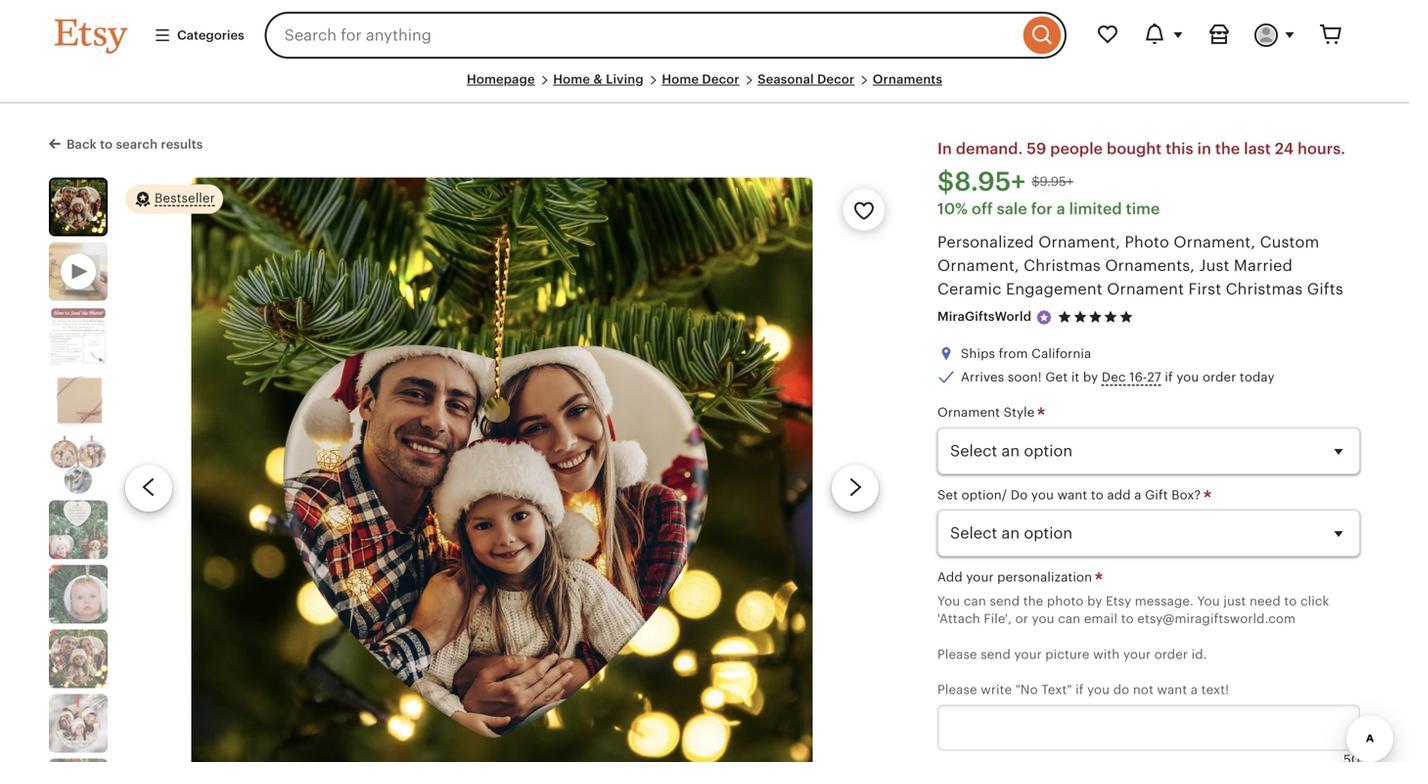 Task type: describe. For each thing, give the bounding box(es) containing it.
arrives soon! get it by dec 16-27 if you order today
[[961, 370, 1275, 385]]

2 horizontal spatial your
[[1124, 647, 1151, 662]]

1 you from the left
[[938, 594, 961, 609]]

email
[[1084, 612, 1118, 626]]

please for please write "no text" if you do not want a text!
[[938, 683, 978, 698]]

bought
[[1107, 140, 1162, 158]]

picture
[[1046, 647, 1090, 662]]

$8.95+
[[938, 167, 1026, 197]]

home for home decor
[[662, 72, 699, 87]]

etsy
[[1106, 594, 1132, 609]]

to left add
[[1091, 488, 1104, 503]]

home decor
[[662, 72, 740, 87]]

please send your picture with your order id.
[[938, 647, 1207, 662]]

soon! get
[[1008, 370, 1068, 385]]

bestseller
[[155, 191, 215, 205]]

1 horizontal spatial your
[[1015, 647, 1042, 662]]

2 vertical spatial a
[[1191, 683, 1198, 698]]

none search field inside 'categories' banner
[[265, 12, 1067, 59]]

off
[[972, 200, 993, 218]]

menu bar containing homepage
[[55, 70, 1355, 104]]

1 horizontal spatial personalized ornament photo ornament custom ornament image 1 image
[[191, 177, 813, 763]]

etsy@miragiftsworld.com
[[1138, 612, 1296, 626]]

message.
[[1135, 594, 1194, 609]]

home & living
[[553, 72, 644, 87]]

59
[[1027, 140, 1047, 158]]

seasonal
[[758, 72, 814, 87]]

first
[[1189, 280, 1222, 298]]

by inside you can send the photo by etsy message. you just need to click 'attach file', or you can email to etsy@miragiftsworld.com
[[1088, 594, 1103, 609]]

in demand. 59 people bought this in the last 24 hours.
[[938, 140, 1346, 158]]

seasonal decor
[[758, 72, 855, 87]]

0 horizontal spatial want
[[1058, 488, 1088, 503]]

the inside you can send the photo by etsy message. you just need to click 'attach file', or you can email to etsy@miragiftsworld.com
[[1024, 594, 1044, 609]]

not
[[1133, 683, 1154, 698]]

do
[[1114, 683, 1130, 698]]

personalized ornament photo ornament custom ornament image 6 image
[[49, 565, 108, 624]]

ships
[[961, 346, 996, 361]]

0 vertical spatial by
[[1083, 370, 1099, 385]]

box?
[[1172, 488, 1201, 503]]

gifts
[[1307, 280, 1344, 298]]

2 you from the left
[[1198, 594, 1220, 609]]

0 vertical spatial can
[[964, 594, 987, 609]]

living
[[606, 72, 644, 87]]

text"
[[1042, 683, 1072, 698]]

gift
[[1145, 488, 1168, 503]]

back to search results
[[67, 137, 203, 152]]

1 horizontal spatial can
[[1058, 612, 1081, 626]]

arrives
[[961, 370, 1005, 385]]

decor for seasonal decor
[[817, 72, 855, 87]]

$8.95+ $9.95+
[[938, 167, 1074, 197]]

home & living link
[[553, 72, 644, 87]]

10%
[[938, 200, 968, 218]]

'attach
[[938, 612, 981, 626]]

categories button
[[139, 18, 259, 53]]

please write "no text" if you do not want a text!
[[938, 683, 1230, 698]]

0 horizontal spatial order
[[1155, 647, 1188, 662]]

it
[[1072, 370, 1080, 385]]

to right back
[[100, 137, 113, 152]]

text!
[[1202, 683, 1230, 698]]

0 horizontal spatial a
[[1057, 200, 1066, 218]]

&
[[594, 72, 603, 87]]

0 vertical spatial the
[[1216, 140, 1240, 158]]

home for home & living
[[553, 72, 590, 87]]

Search for anything text field
[[265, 12, 1019, 59]]

hours.
[[1298, 140, 1346, 158]]

1 horizontal spatial ornament,
[[1039, 233, 1121, 251]]

just
[[1200, 257, 1230, 274]]

personalized ornament, photo ornament, custom ornament, christmas ornaments, just married ceramic engagement ornament first christmas gifts
[[938, 233, 1344, 298]]

24
[[1275, 140, 1294, 158]]

or
[[1016, 612, 1029, 626]]

add
[[938, 570, 963, 585]]

star_seller image
[[1036, 309, 1053, 326]]

you inside you can send the photo by etsy message. you just need to click 'attach file', or you can email to etsy@miragiftsworld.com
[[1032, 612, 1055, 626]]

miragiftsworld
[[938, 310, 1032, 324]]

search
[[116, 137, 158, 152]]

0 horizontal spatial ornament
[[938, 405, 1000, 420]]

personalized
[[938, 233, 1034, 251]]

0 horizontal spatial your
[[966, 570, 994, 585]]

in
[[938, 140, 952, 158]]

you can send the photo by etsy message. you just need to click 'attach file', or you can email to etsy@miragiftsworld.com
[[938, 594, 1330, 626]]

results
[[161, 137, 203, 152]]

click
[[1301, 594, 1330, 609]]



Task type: locate. For each thing, give the bounding box(es) containing it.
photo
[[1047, 594, 1084, 609]]

personalization
[[998, 570, 1093, 585]]

0 horizontal spatial can
[[964, 594, 987, 609]]

ornaments
[[873, 72, 943, 87]]

style
[[1004, 405, 1035, 420]]

1 horizontal spatial decor
[[817, 72, 855, 87]]

ornaments link
[[873, 72, 943, 87]]

ornament down ornaments,
[[1107, 280, 1184, 298]]

10% off sale for a limited time
[[938, 200, 1160, 218]]

dec
[[1102, 370, 1126, 385]]

please left write
[[938, 683, 978, 698]]

decor right "seasonal"
[[817, 72, 855, 87]]

2 decor from the left
[[817, 72, 855, 87]]

limited
[[1070, 200, 1122, 218]]

Add your personalization text field
[[938, 705, 1361, 751]]

0 horizontal spatial ornament,
[[938, 257, 1020, 274]]

please for please send your picture with your order id.
[[938, 647, 978, 662]]

id.
[[1192, 647, 1207, 662]]

if right text"
[[1076, 683, 1084, 698]]

you up 'attach
[[938, 594, 961, 609]]

order
[[1203, 370, 1237, 385], [1155, 647, 1188, 662]]

0 vertical spatial order
[[1203, 370, 1237, 385]]

ornament, down limited
[[1039, 233, 1121, 251]]

if right 27
[[1165, 370, 1173, 385]]

ceramic
[[938, 280, 1002, 298]]

a
[[1057, 200, 1066, 218], [1135, 488, 1142, 503], [1191, 683, 1198, 698]]

decor for home decor
[[702, 72, 740, 87]]

do
[[1011, 488, 1028, 503]]

order left the 'today'
[[1203, 370, 1237, 385]]

home left & at the left top of the page
[[553, 72, 590, 87]]

0 vertical spatial want
[[1058, 488, 1088, 503]]

categories
[[177, 28, 244, 42]]

california
[[1032, 346, 1092, 361]]

you right or
[[1032, 612, 1055, 626]]

ornament down arrives
[[938, 405, 1000, 420]]

0 horizontal spatial christmas
[[1024, 257, 1101, 274]]

add
[[1108, 488, 1131, 503]]

by
[[1083, 370, 1099, 385], [1088, 594, 1103, 609]]

you right do
[[1032, 488, 1054, 503]]

send inside you can send the photo by etsy message. you just need to click 'attach file', or you can email to etsy@miragiftsworld.com
[[990, 594, 1020, 609]]

seasonal decor link
[[758, 72, 855, 87]]

1 decor from the left
[[702, 72, 740, 87]]

ships from california
[[961, 346, 1092, 361]]

0 vertical spatial please
[[938, 647, 978, 662]]

0 vertical spatial send
[[990, 594, 1020, 609]]

by right "it"
[[1083, 370, 1099, 385]]

a right for
[[1057, 200, 1066, 218]]

1 vertical spatial the
[[1024, 594, 1044, 609]]

1 please from the top
[[938, 647, 978, 662]]

1 vertical spatial can
[[1058, 612, 1081, 626]]

0 horizontal spatial if
[[1076, 683, 1084, 698]]

the right the in
[[1216, 140, 1240, 158]]

you right 27
[[1177, 370, 1199, 385]]

0 vertical spatial a
[[1057, 200, 1066, 218]]

ornament inside personalized ornament, photo ornament, custom ornament, christmas ornaments, just married ceramic engagement ornament first christmas gifts
[[1107, 280, 1184, 298]]

can up 'attach
[[964, 594, 987, 609]]

0 vertical spatial if
[[1165, 370, 1173, 385]]

last
[[1244, 140, 1271, 158]]

1 vertical spatial please
[[938, 683, 978, 698]]

ornament, up just
[[1174, 233, 1256, 251]]

married
[[1234, 257, 1293, 274]]

need
[[1250, 594, 1281, 609]]

send up write
[[981, 647, 1011, 662]]

0 horizontal spatial the
[[1024, 594, 1044, 609]]

sale
[[997, 200, 1028, 218]]

you
[[1177, 370, 1199, 385], [1032, 488, 1054, 503], [1032, 612, 1055, 626], [1088, 683, 1110, 698]]

just
[[1224, 594, 1246, 609]]

personalized ornament photo ornament custom ornament image 2 image
[[49, 307, 108, 365]]

set option/ do you want to add a gift box?
[[938, 488, 1205, 503]]

set
[[938, 488, 958, 503]]

16-
[[1130, 370, 1148, 385]]

1 vertical spatial by
[[1088, 594, 1103, 609]]

1 horizontal spatial christmas
[[1226, 280, 1303, 298]]

can
[[964, 594, 987, 609], [1058, 612, 1081, 626]]

today
[[1240, 370, 1275, 385]]

your up "no
[[1015, 647, 1042, 662]]

option/
[[962, 488, 1008, 503]]

by up email
[[1088, 594, 1103, 609]]

for
[[1031, 200, 1053, 218]]

personalized ornament photo ornament custom ornament image 7 image
[[49, 630, 108, 688]]

0 horizontal spatial home
[[553, 72, 590, 87]]

a left text!
[[1191, 683, 1198, 698]]

christmas
[[1024, 257, 1101, 274], [1226, 280, 1303, 298]]

personalized ornament photo ornament custom ornament image 4 image
[[49, 436, 108, 495]]

0 horizontal spatial personalized ornament photo ornament custom ornament image 1 image
[[51, 179, 106, 234]]

1 vertical spatial want
[[1157, 683, 1188, 698]]

please
[[938, 647, 978, 662], [938, 683, 978, 698]]

if
[[1165, 370, 1173, 385], [1076, 683, 1084, 698]]

order left 'id.'
[[1155, 647, 1188, 662]]

add your personalization
[[938, 570, 1096, 585]]

1 horizontal spatial home
[[662, 72, 699, 87]]

ornament, down personalized
[[938, 257, 1020, 274]]

can down photo at the bottom right
[[1058, 612, 1081, 626]]

1 horizontal spatial the
[[1216, 140, 1240, 158]]

please down 'attach
[[938, 647, 978, 662]]

1 vertical spatial a
[[1135, 488, 1142, 503]]

home
[[553, 72, 590, 87], [662, 72, 699, 87]]

1 vertical spatial order
[[1155, 647, 1188, 662]]

ornament
[[1107, 280, 1184, 298], [938, 405, 1000, 420]]

0 vertical spatial ornament
[[1107, 280, 1184, 298]]

you up etsy@miragiftsworld.com
[[1198, 594, 1220, 609]]

ornament style
[[938, 405, 1039, 420]]

0 horizontal spatial you
[[938, 594, 961, 609]]

to down etsy at right bottom
[[1121, 612, 1134, 626]]

personalized ornament photo ornament custom ornament image 5 image
[[49, 500, 108, 559]]

with
[[1093, 647, 1120, 662]]

personalized ornament photo ornament custom ornament image 8 image
[[49, 694, 108, 753]]

27
[[1148, 370, 1162, 385]]

0 horizontal spatial decor
[[702, 72, 740, 87]]

the
[[1216, 140, 1240, 158], [1024, 594, 1044, 609]]

"no
[[1016, 683, 1038, 698]]

1 home from the left
[[553, 72, 590, 87]]

2 home from the left
[[662, 72, 699, 87]]

1 horizontal spatial if
[[1165, 370, 1173, 385]]

1 horizontal spatial a
[[1135, 488, 1142, 503]]

1 horizontal spatial want
[[1157, 683, 1188, 698]]

miragiftsworld link
[[938, 310, 1032, 324]]

the up or
[[1024, 594, 1044, 609]]

None search field
[[265, 12, 1067, 59]]

want left add
[[1058, 488, 1088, 503]]

send up file',
[[990, 594, 1020, 609]]

this
[[1166, 140, 1194, 158]]

personalized ornament photo ornament custom ornament image 1 image
[[191, 177, 813, 763], [51, 179, 106, 234]]

0 vertical spatial christmas
[[1024, 257, 1101, 274]]

ornament,
[[1039, 233, 1121, 251], [1174, 233, 1256, 251], [938, 257, 1020, 274]]

1 horizontal spatial you
[[1198, 594, 1220, 609]]

menu bar
[[55, 70, 1355, 104]]

2 horizontal spatial a
[[1191, 683, 1198, 698]]

a left gift
[[1135, 488, 1142, 503]]

2 horizontal spatial ornament,
[[1174, 233, 1256, 251]]

1 horizontal spatial ornament
[[1107, 280, 1184, 298]]

2 please from the top
[[938, 683, 978, 698]]

your right add at the bottom of the page
[[966, 570, 994, 585]]

to
[[100, 137, 113, 152], [1091, 488, 1104, 503], [1285, 594, 1297, 609], [1121, 612, 1134, 626]]

$9.95+
[[1032, 174, 1074, 189]]

1 vertical spatial christmas
[[1226, 280, 1303, 298]]

people
[[1051, 140, 1103, 158]]

time
[[1126, 200, 1160, 218]]

homepage
[[467, 72, 535, 87]]

decor down 'categories' banner
[[702, 72, 740, 87]]

to left the click
[[1285, 594, 1297, 609]]

back to search results link
[[49, 133, 203, 154]]

1 vertical spatial if
[[1076, 683, 1084, 698]]

decor
[[702, 72, 740, 87], [817, 72, 855, 87]]

photo
[[1125, 233, 1170, 251]]

from
[[999, 346, 1028, 361]]

personalized ornament photo ornament custom ornament image 3 image
[[49, 371, 108, 430]]

in
[[1198, 140, 1212, 158]]

1 vertical spatial send
[[981, 647, 1011, 662]]

ornaments,
[[1105, 257, 1195, 274]]

categories banner
[[20, 0, 1390, 70]]

custom
[[1260, 233, 1320, 251]]

want right the not
[[1157, 683, 1188, 698]]

homepage link
[[467, 72, 535, 87]]

engagement
[[1006, 280, 1103, 298]]

home down 'categories' banner
[[662, 72, 699, 87]]

bestseller button
[[125, 183, 223, 215]]

write
[[981, 683, 1012, 698]]

1 vertical spatial ornament
[[938, 405, 1000, 420]]

your
[[966, 570, 994, 585], [1015, 647, 1042, 662], [1124, 647, 1151, 662]]

file',
[[984, 612, 1012, 626]]

your right with
[[1124, 647, 1151, 662]]

1 horizontal spatial order
[[1203, 370, 1237, 385]]

you
[[938, 594, 961, 609], [1198, 594, 1220, 609]]

you left do on the right of page
[[1088, 683, 1110, 698]]

demand.
[[956, 140, 1023, 158]]

christmas down 'married'
[[1226, 280, 1303, 298]]

christmas up engagement
[[1024, 257, 1101, 274]]

home decor link
[[662, 72, 740, 87]]

back
[[67, 137, 97, 152]]



Task type: vqa. For each thing, say whether or not it's contained in the screenshot.
Buy together, get free shipping's BUY
no



